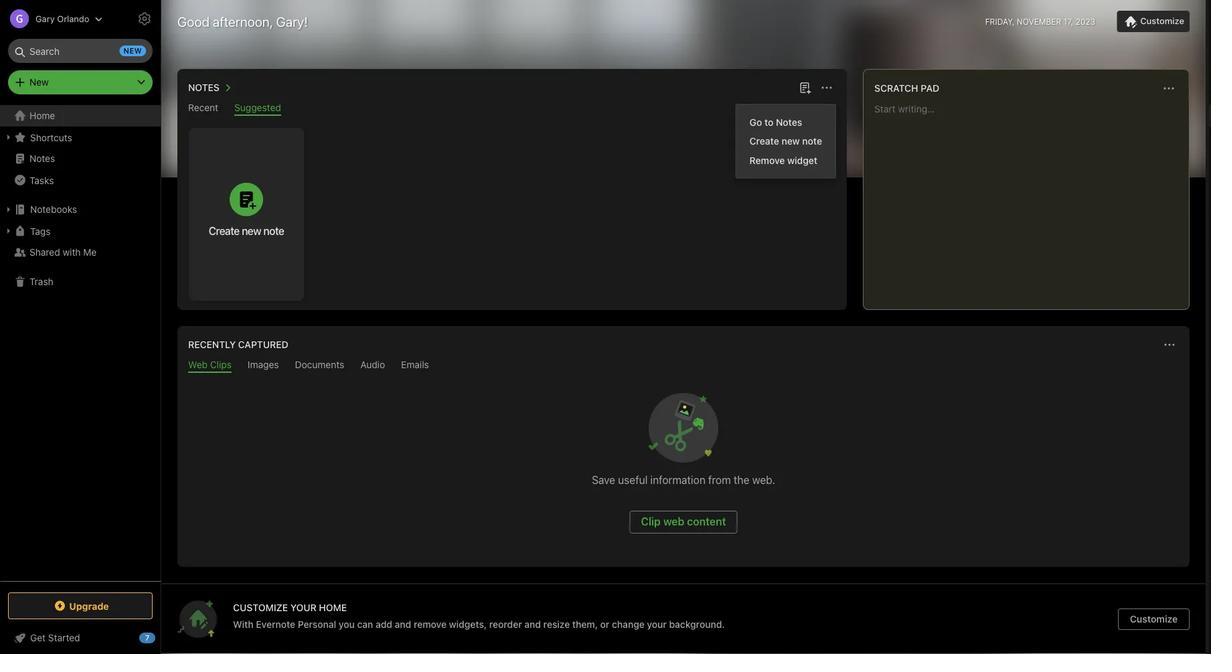 Task type: describe. For each thing, give the bounding box(es) containing it.
click to collapse image
[[156, 629, 166, 645]]

friday,
[[985, 17, 1015, 26]]

save
[[592, 474, 615, 486]]

or
[[600, 619, 609, 630]]

tab list for recently captured
[[180, 359, 1187, 373]]

web
[[188, 359, 208, 370]]

create new note inside dropdown list menu
[[750, 136, 822, 147]]

notes inside button
[[188, 82, 219, 93]]

go
[[750, 116, 762, 128]]

audio tab
[[360, 359, 385, 373]]

tab list for notes
[[180, 102, 844, 116]]

expand notebooks image
[[3, 204, 14, 215]]

clips
[[210, 359, 232, 370]]

tags
[[30, 225, 50, 236]]

reorder
[[489, 619, 522, 630]]

web clips tab
[[188, 359, 232, 373]]

shared with me link
[[0, 242, 160, 263]]

more actions field for scratch pad
[[1160, 79, 1178, 98]]

tasks button
[[0, 169, 160, 191]]

add
[[376, 619, 392, 630]]

create new note button
[[189, 128, 304, 301]]

upgrade
[[69, 600, 109, 611]]

remove widget link
[[736, 151, 836, 170]]

notes link
[[0, 148, 160, 169]]

clip
[[641, 515, 661, 528]]

notes inside dropdown list menu
[[776, 116, 802, 128]]

scratch
[[874, 83, 918, 94]]

recently captured button
[[185, 337, 288, 353]]

0 vertical spatial customize button
[[1117, 11, 1190, 32]]

images
[[248, 359, 279, 370]]

recently captured
[[188, 339, 288, 350]]

web
[[663, 515, 684, 528]]

them,
[[572, 619, 598, 630]]

create inside button
[[209, 224, 239, 237]]

notebooks
[[30, 204, 77, 215]]

personal
[[298, 619, 336, 630]]

with
[[233, 619, 253, 630]]

home
[[319, 602, 347, 613]]

note inside 'create new note' link
[[802, 136, 822, 147]]

upgrade button
[[8, 592, 153, 619]]

settings image
[[137, 11, 153, 27]]

widgets,
[[449, 619, 487, 630]]

more actions image for recently captured
[[1162, 337, 1178, 353]]

create new note link
[[736, 132, 836, 151]]

Help and Learning task checklist field
[[0, 627, 161, 649]]

get started
[[30, 632, 80, 643]]

suggested tab
[[234, 102, 281, 116]]

shared with me
[[29, 247, 97, 258]]

expand tags image
[[3, 226, 14, 236]]

recent
[[188, 102, 218, 113]]

documents
[[295, 359, 344, 370]]

home
[[29, 110, 55, 121]]

images tab
[[248, 359, 279, 373]]

clip web content
[[641, 515, 726, 528]]

1 vertical spatial customize
[[1130, 614, 1178, 625]]

pad
[[921, 83, 939, 94]]

tasks
[[29, 175, 54, 186]]

scratch pad
[[874, 83, 939, 94]]

more actions image
[[819, 80, 835, 96]]

1 vertical spatial customize button
[[1118, 609, 1190, 630]]

afternoon,
[[213, 13, 273, 29]]

create inside dropdown list menu
[[750, 136, 779, 147]]

trash link
[[0, 271, 160, 293]]

Account field
[[0, 5, 103, 32]]

from
[[708, 474, 731, 486]]

can
[[357, 619, 373, 630]]



Task type: locate. For each thing, give the bounding box(es) containing it.
More actions field
[[817, 78, 836, 97], [1160, 79, 1178, 98], [1160, 335, 1179, 354]]

documents tab
[[295, 359, 344, 373]]

1 horizontal spatial create
[[750, 136, 779, 147]]

0 horizontal spatial create
[[209, 224, 239, 237]]

new inside search field
[[124, 47, 142, 55]]

tab list containing web clips
[[180, 359, 1187, 373]]

remove
[[414, 619, 447, 630]]

shortcuts button
[[0, 127, 160, 148]]

emails
[[401, 359, 429, 370]]

gary
[[35, 14, 55, 24]]

Start writing… text field
[[874, 103, 1188, 299]]

friday, november 17, 2023
[[985, 17, 1095, 26]]

good afternoon, gary!
[[177, 13, 308, 29]]

emails tab
[[401, 359, 429, 373]]

1 horizontal spatial note
[[802, 136, 822, 147]]

gary!
[[276, 13, 308, 29]]

create
[[750, 136, 779, 147], [209, 224, 239, 237]]

1 horizontal spatial and
[[524, 619, 541, 630]]

0 horizontal spatial note
[[263, 224, 284, 237]]

1 horizontal spatial new
[[242, 224, 261, 237]]

to
[[765, 116, 773, 128]]

0 horizontal spatial and
[[395, 619, 411, 630]]

notes up 'create new note' link
[[776, 116, 802, 128]]

2 horizontal spatial new
[[782, 136, 800, 147]]

1 horizontal spatial notes
[[188, 82, 219, 93]]

0 vertical spatial create new note
[[750, 136, 822, 147]]

web clips tab panel
[[177, 373, 1190, 567]]

0 vertical spatial notes
[[188, 82, 219, 93]]

2 tab list from the top
[[180, 359, 1187, 373]]

good
[[177, 13, 210, 29]]

new search field
[[17, 39, 146, 63]]

tree containing home
[[0, 105, 161, 580]]

your
[[647, 619, 667, 630]]

widget
[[787, 155, 817, 166]]

customize
[[233, 602, 288, 613]]

recently
[[188, 339, 236, 350]]

me
[[83, 247, 97, 258]]

0 vertical spatial note
[[802, 136, 822, 147]]

1 vertical spatial note
[[263, 224, 284, 237]]

tree
[[0, 105, 161, 580]]

dropdown list menu
[[736, 112, 836, 170]]

remove
[[750, 155, 785, 166]]

0 vertical spatial more actions image
[[1161, 80, 1177, 96]]

the
[[734, 474, 749, 486]]

tab list containing recent
[[180, 102, 844, 116]]

customize
[[1140, 16, 1184, 26], [1130, 614, 1178, 625]]

suggested tab panel
[[177, 116, 847, 310]]

orlando
[[57, 14, 89, 24]]

useful
[[618, 474, 648, 486]]

go to notes link
[[736, 112, 836, 132]]

trash
[[29, 276, 53, 287]]

17,
[[1064, 17, 1073, 26]]

Search text field
[[17, 39, 143, 63]]

1 vertical spatial notes
[[776, 116, 802, 128]]

started
[[48, 632, 80, 643]]

change
[[612, 619, 645, 630]]

tab list
[[180, 102, 844, 116], [180, 359, 1187, 373]]

tags button
[[0, 220, 160, 242]]

2 vertical spatial notes
[[29, 153, 55, 164]]

background.
[[669, 619, 725, 630]]

more actions field for recently captured
[[1160, 335, 1179, 354]]

1 vertical spatial create new note
[[209, 224, 284, 237]]

1 horizontal spatial create new note
[[750, 136, 822, 147]]

0 vertical spatial create
[[750, 136, 779, 147]]

you
[[339, 619, 355, 630]]

0 vertical spatial tab list
[[180, 102, 844, 116]]

notes up "tasks"
[[29, 153, 55, 164]]

gary orlando
[[35, 14, 89, 24]]

2 vertical spatial new
[[242, 224, 261, 237]]

notebooks link
[[0, 199, 160, 220]]

1 and from the left
[[395, 619, 411, 630]]

more actions image for scratch pad
[[1161, 80, 1177, 96]]

save useful information from the web.
[[592, 474, 775, 486]]

captured
[[238, 339, 288, 350]]

recent tab
[[188, 102, 218, 116]]

0 horizontal spatial notes
[[29, 153, 55, 164]]

suggested
[[234, 102, 281, 113]]

information
[[650, 474, 706, 486]]

0 horizontal spatial create new note
[[209, 224, 284, 237]]

new inside dropdown list menu
[[782, 136, 800, 147]]

scratch pad button
[[872, 80, 939, 96]]

go to notes
[[750, 116, 802, 128]]

1 tab list from the top
[[180, 102, 844, 116]]

web.
[[752, 474, 775, 486]]

resize
[[543, 619, 570, 630]]

november
[[1017, 17, 1061, 26]]

2 and from the left
[[524, 619, 541, 630]]

home link
[[0, 105, 161, 127]]

web clips
[[188, 359, 232, 370]]

new button
[[8, 70, 153, 94]]

create new note
[[750, 136, 822, 147], [209, 224, 284, 237]]

2 horizontal spatial notes
[[776, 116, 802, 128]]

get
[[30, 632, 46, 643]]

0 horizontal spatial new
[[124, 47, 142, 55]]

new
[[124, 47, 142, 55], [782, 136, 800, 147], [242, 224, 261, 237]]

note inside create new note button
[[263, 224, 284, 237]]

more actions image
[[1161, 80, 1177, 96], [1162, 337, 1178, 353]]

0 vertical spatial customize
[[1140, 16, 1184, 26]]

clip web content button
[[630, 511, 737, 534]]

with
[[63, 247, 81, 258]]

notes button
[[185, 80, 236, 96]]

customize your home with evernote personal you can add and remove widgets, reorder and resize them, or change your background.
[[233, 602, 725, 630]]

1 vertical spatial more actions image
[[1162, 337, 1178, 353]]

and
[[395, 619, 411, 630], [524, 619, 541, 630]]

1 vertical spatial tab list
[[180, 359, 1187, 373]]

new inside button
[[242, 224, 261, 237]]

7
[[145, 634, 149, 642]]

note
[[802, 136, 822, 147], [263, 224, 284, 237]]

1 vertical spatial new
[[782, 136, 800, 147]]

2023
[[1076, 17, 1095, 26]]

shared
[[29, 247, 60, 258]]

your
[[290, 602, 316, 613]]

notes
[[188, 82, 219, 93], [776, 116, 802, 128], [29, 153, 55, 164]]

audio
[[360, 359, 385, 370]]

remove widget
[[750, 155, 817, 166]]

content
[[687, 515, 726, 528]]

1 vertical spatial create
[[209, 224, 239, 237]]

notes up recent
[[188, 82, 219, 93]]

and right add
[[395, 619, 411, 630]]

create new note inside button
[[209, 224, 284, 237]]

evernote
[[256, 619, 295, 630]]

new
[[29, 77, 49, 88]]

and left resize
[[524, 619, 541, 630]]

shortcuts
[[30, 132, 72, 143]]

0 vertical spatial new
[[124, 47, 142, 55]]



Task type: vqa. For each thing, say whether or not it's contained in the screenshot.
right Create New Note
yes



